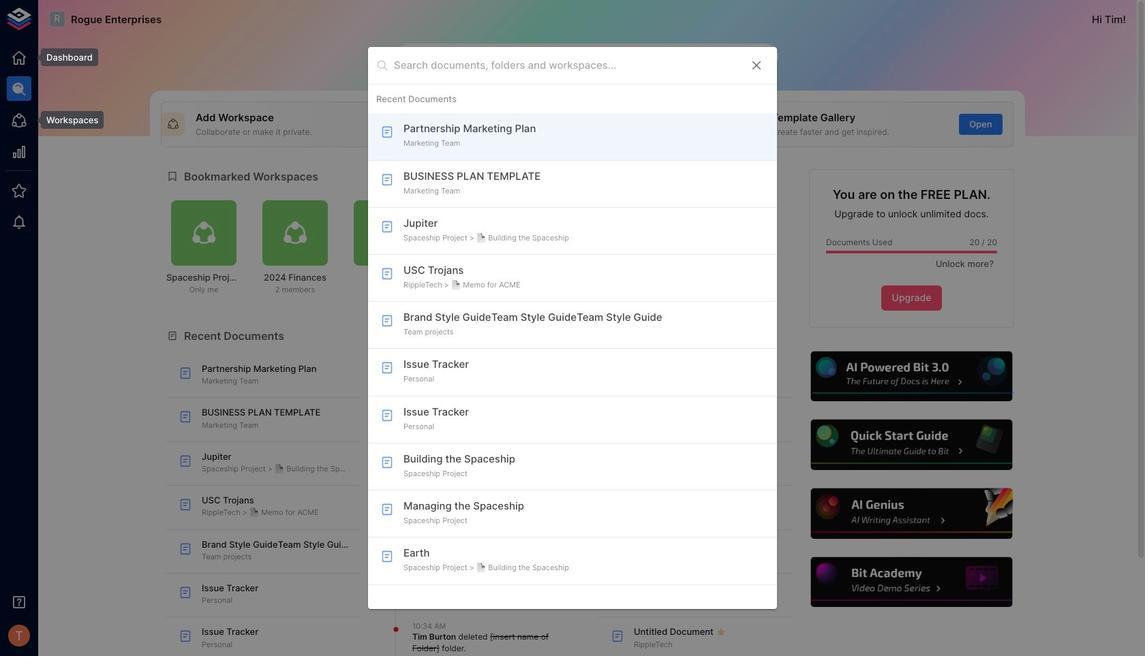 Task type: vqa. For each thing, say whether or not it's contained in the screenshot.
the bottom tooltip
yes



Task type: locate. For each thing, give the bounding box(es) containing it.
0 vertical spatial tooltip
[[31, 48, 98, 66]]

help image
[[810, 350, 1015, 404], [810, 418, 1015, 473], [810, 487, 1015, 541], [810, 556, 1015, 610]]

1 help image from the top
[[810, 350, 1015, 404]]

dialog
[[368, 47, 778, 610]]

tooltip
[[31, 48, 98, 66], [31, 111, 104, 129]]

1 vertical spatial tooltip
[[31, 111, 104, 129]]



Task type: describe. For each thing, give the bounding box(es) containing it.
4 help image from the top
[[810, 556, 1015, 610]]

3 help image from the top
[[810, 487, 1015, 541]]

2 help image from the top
[[810, 418, 1015, 473]]

Search documents, folders and workspaces... text field
[[394, 55, 739, 76]]

2 tooltip from the top
[[31, 111, 104, 129]]

1 tooltip from the top
[[31, 48, 98, 66]]



